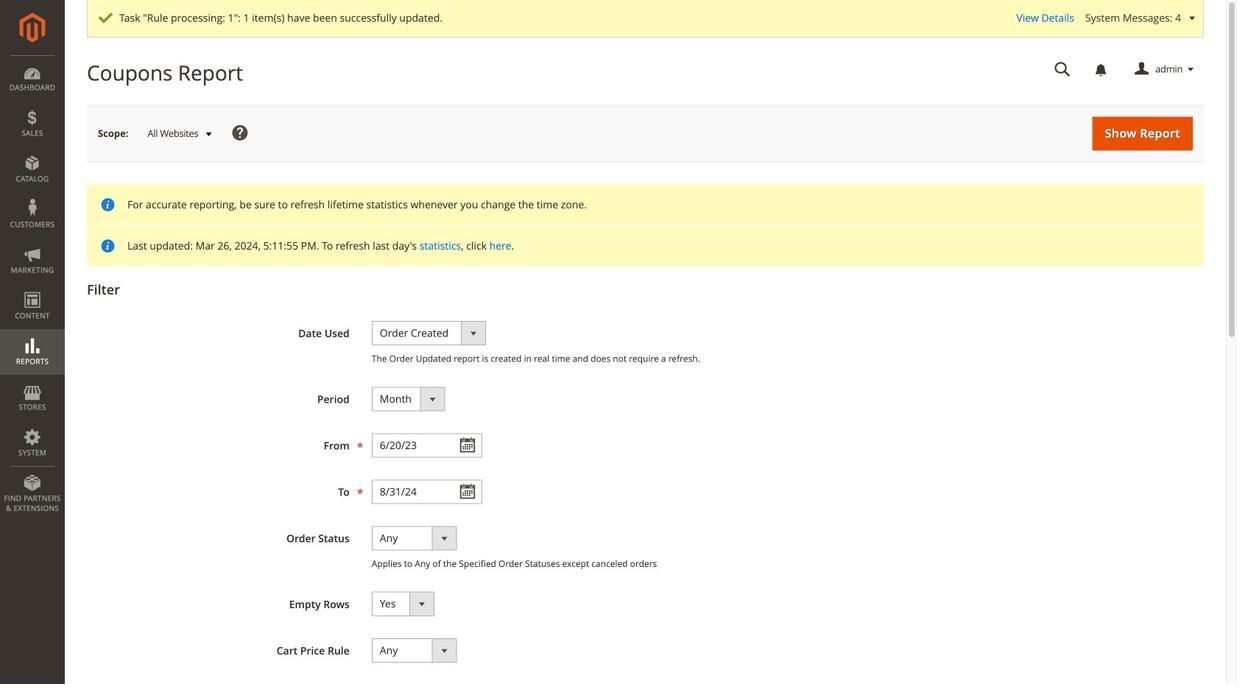 Task type: vqa. For each thing, say whether or not it's contained in the screenshot.
To text field at top
no



Task type: locate. For each thing, give the bounding box(es) containing it.
menu bar
[[0, 55, 65, 521]]

None text field
[[1045, 57, 1082, 83], [372, 433, 482, 458], [372, 480, 482, 504], [1045, 57, 1082, 83], [372, 433, 482, 458], [372, 480, 482, 504]]



Task type: describe. For each thing, give the bounding box(es) containing it.
magento admin panel image
[[20, 13, 45, 43]]



